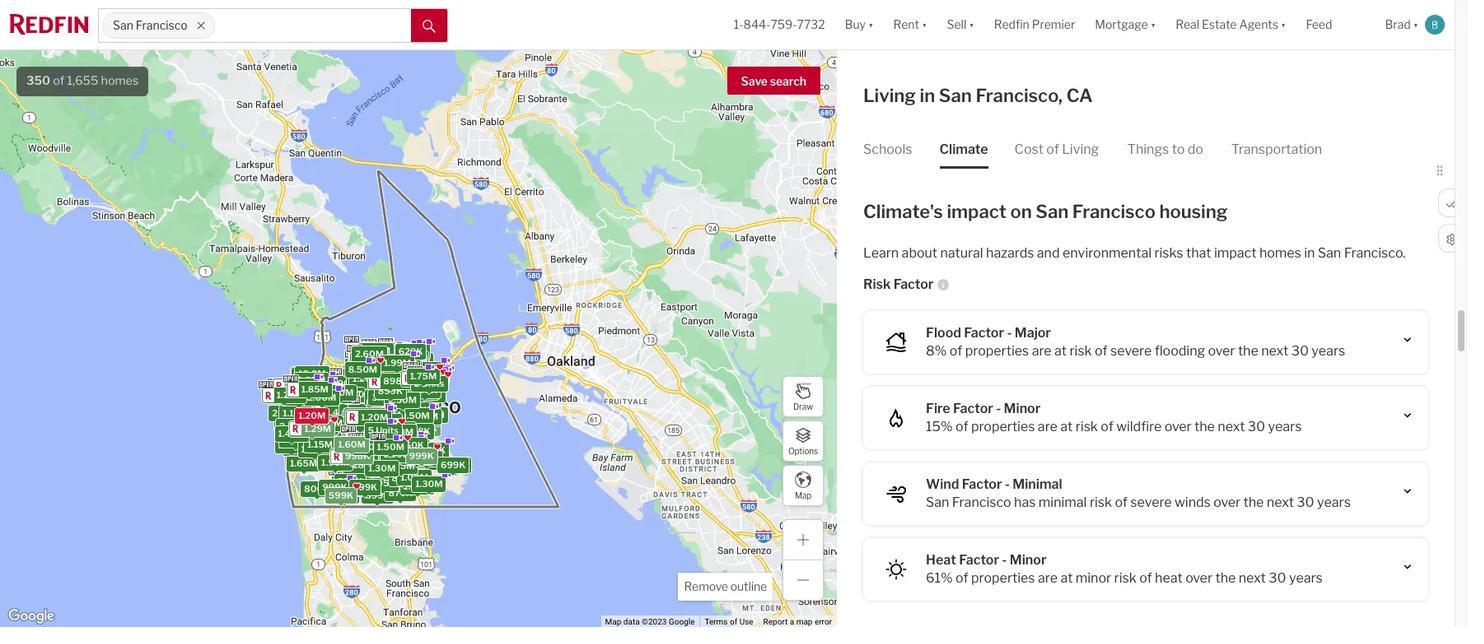 Task type: locate. For each thing, give the bounding box(es) containing it.
550k
[[375, 355, 400, 366], [387, 452, 412, 463], [338, 476, 363, 487]]

0 vertical spatial 4.25m
[[347, 366, 376, 377]]

1 vertical spatial 995k
[[367, 474, 392, 486]]

879k down '848k'
[[388, 487, 413, 498]]

0 horizontal spatial 3.20m
[[327, 428, 355, 440]]

and
[[1037, 246, 1060, 261]]

san down the wind
[[926, 495, 949, 511]]

879k
[[368, 392, 393, 403], [388, 487, 413, 498]]

at inside fire factor - minor 15% of properties are at risk of wildfire over the next 30 years
[[1061, 419, 1073, 435]]

homes
[[101, 73, 139, 88], [1260, 246, 1302, 261]]

1 vertical spatial 629k
[[355, 434, 379, 446]]

at inside the flood factor - major 8% of properties are at risk of severe flooding over the next 30 years
[[1055, 344, 1067, 359]]

2.40m left 1.09m
[[279, 420, 308, 432]]

3.60m down 2.53m
[[325, 434, 354, 445]]

▾ right buy
[[868, 18, 874, 32]]

1.80m up the 4
[[377, 352, 405, 363]]

0 vertical spatial 629k
[[398, 346, 423, 357]]

2 vertical spatial francisco
[[952, 495, 1011, 511]]

1 vertical spatial severe
[[1131, 495, 1172, 511]]

438k
[[415, 375, 440, 386]]

1.80m down 3.10m
[[372, 431, 400, 442]]

2 ▾ from the left
[[922, 18, 927, 32]]

0 vertical spatial 2.30m
[[390, 361, 419, 373]]

1.85m down "1.29m" on the bottom of page
[[308, 441, 336, 452]]

of right cost
[[1047, 142, 1059, 157]]

2.98m
[[352, 405, 380, 417]]

over right heat
[[1186, 571, 1213, 587]]

- right heat
[[1002, 553, 1007, 569]]

minor down major
[[1004, 401, 1041, 417]]

1 vertical spatial 1.33m
[[360, 420, 387, 431]]

629k up the 785k
[[398, 346, 423, 357]]

cost
[[1015, 142, 1044, 157]]

over inside heat factor - minor 61% of properties are at minor        risk of heat over the next 30 years
[[1186, 571, 1213, 587]]

the right heat
[[1216, 571, 1236, 587]]

1 vertical spatial are
[[1038, 419, 1058, 435]]

▾ for mortgage ▾
[[1151, 18, 1156, 32]]

1.48m up the 785k
[[399, 345, 426, 357]]

4.25m down 2.70m
[[347, 366, 376, 377]]

0 horizontal spatial homes
[[101, 73, 139, 88]]

2.50m up 949k
[[388, 394, 417, 406]]

about
[[902, 246, 938, 261]]

1.69m down 2.55m
[[282, 386, 309, 398]]

1.07m
[[362, 396, 389, 407]]

risk
[[863, 277, 891, 293]]

0 horizontal spatial map
[[605, 618, 621, 627]]

2.50m
[[368, 348, 397, 359], [388, 394, 417, 406]]

1.80m
[[377, 352, 405, 363], [307, 377, 334, 388], [369, 387, 397, 399], [417, 409, 445, 420], [372, 431, 400, 442]]

1.84m
[[335, 382, 362, 393]]

the right flooding
[[1238, 344, 1259, 359]]

0 horizontal spatial living
[[863, 85, 916, 106]]

over right winds at the right bottom of the page
[[1214, 495, 1241, 511]]

are left the minor
[[1038, 571, 1058, 587]]

- inside wind factor - minimal san francisco has minimal risk of severe winds over the next 30 years
[[1005, 477, 1010, 493]]

are inside the flood factor - major 8% of properties are at risk of severe flooding over the next 30 years
[[1032, 344, 1052, 359]]

0 horizontal spatial 3.80m
[[330, 430, 359, 442]]

0 vertical spatial 1.48m
[[399, 345, 426, 357]]

1 horizontal spatial 699k
[[441, 459, 466, 471]]

0 vertical spatial 1.95m
[[375, 361, 402, 373]]

1 horizontal spatial 1.49m
[[385, 354, 412, 365]]

impact right the 'that'
[[1214, 246, 1257, 261]]

978k
[[421, 371, 446, 383]]

impact up natural
[[947, 201, 1007, 223]]

▾ for buy ▾
[[868, 18, 874, 32]]

1 horizontal spatial map
[[795, 491, 812, 500]]

factor for wind
[[962, 477, 1002, 493]]

homes right 1,655
[[101, 73, 139, 88]]

1 horizontal spatial 10.00m
[[349, 360, 383, 372]]

risk right minimal at the bottom right
[[1090, 495, 1112, 511]]

599k down 1.73m
[[329, 490, 354, 501]]

francisco left remove san francisco image
[[136, 18, 188, 32]]

2.60m up 8.25m
[[355, 348, 384, 359]]

1 vertical spatial 599k
[[329, 490, 354, 501]]

2.25m
[[351, 390, 379, 401]]

severe left winds at the right bottom of the page
[[1131, 495, 1172, 511]]

1.00m
[[401, 472, 428, 483]]

1 vertical spatial 3.60m
[[325, 434, 354, 445]]

2.50m up 2.90m
[[368, 348, 397, 359]]

0 horizontal spatial francisco
[[136, 18, 188, 32]]

589k
[[386, 374, 411, 385]]

1 horizontal spatial 2.80m
[[409, 410, 438, 422]]

4.25m
[[347, 366, 376, 377], [342, 414, 371, 425]]

599k down the 4.60m
[[359, 434, 384, 446]]

0 vertical spatial 1.99m
[[384, 357, 411, 369]]

1.59m
[[384, 449, 411, 460]]

over right flooding
[[1208, 344, 1235, 359]]

at inside heat factor - minor 61% of properties are at minor        risk of heat over the next 30 years
[[1061, 571, 1073, 587]]

1 ▾ from the left
[[868, 18, 874, 32]]

units
[[384, 358, 407, 370], [392, 364, 415, 375], [420, 366, 443, 378], [422, 372, 445, 384], [422, 378, 445, 389], [417, 385, 440, 397], [409, 396, 432, 408], [371, 404, 394, 416], [376, 424, 399, 436], [381, 433, 404, 444]]

- left minimal
[[1005, 477, 1010, 493]]

▾ inside "link"
[[1281, 18, 1286, 32]]

factor right the wind
[[962, 477, 1002, 493]]

- left major
[[1007, 326, 1012, 341]]

▾ right agents
[[1281, 18, 1286, 32]]

0 vertical spatial homes
[[101, 73, 139, 88]]

buy ▾ button
[[845, 0, 874, 49]]

3.20m up 1.63m
[[361, 451, 390, 463]]

1.25m
[[283, 387, 310, 399], [277, 389, 303, 401], [355, 401, 382, 412], [302, 418, 328, 429], [367, 423, 393, 435], [371, 437, 398, 449], [343, 474, 370, 486]]

- inside fire factor - minor 15% of properties are at risk of wildfire over the next 30 years
[[996, 401, 1001, 417]]

see more home buying guides link
[[863, 19, 1048, 34]]

factor for flood
[[964, 326, 1004, 341]]

0 vertical spatial at
[[1055, 344, 1067, 359]]

3.80m
[[364, 355, 393, 366], [330, 430, 359, 442]]

fire
[[926, 401, 951, 417]]

▾ right sell
[[969, 18, 974, 32]]

▾ for rent ▾
[[922, 18, 927, 32]]

years
[[1312, 344, 1346, 359], [1268, 419, 1302, 435], [1317, 495, 1351, 511], [1289, 571, 1323, 587]]

0 horizontal spatial 1.49m
[[308, 440, 335, 451]]

error
[[815, 618, 832, 627]]

0 horizontal spatial 975k
[[366, 385, 390, 397]]

remove
[[684, 580, 728, 594]]

factor down about
[[894, 277, 934, 293]]

a
[[790, 618, 794, 627]]

map down "options"
[[795, 491, 812, 500]]

- right the fire
[[996, 401, 1001, 417]]

buying
[[963, 19, 1005, 34]]

0 vertical spatial 4.30m
[[364, 404, 393, 415]]

properties right 15%
[[971, 419, 1035, 435]]

next inside wind factor - minimal san francisco has minimal risk of severe winds over the next 30 years
[[1267, 495, 1294, 511]]

of left heat
[[1140, 571, 1152, 587]]

None search field
[[215, 9, 411, 42]]

3 units
[[376, 358, 407, 370], [412, 366, 443, 378], [363, 404, 394, 416], [373, 433, 404, 444]]

properties inside the flood factor - major 8% of properties are at risk of severe flooding over the next 30 years
[[965, 344, 1029, 359]]

learn about natural hazards and environmental risks that impact homes in san francisco.
[[863, 246, 1406, 261]]

estate
[[1202, 18, 1237, 32]]

1 vertical spatial 2.30m
[[331, 407, 359, 418]]

factor right flood
[[964, 326, 1004, 341]]

3.60m up 2.90m
[[361, 345, 390, 357]]

2.40m up 778k
[[324, 388, 353, 400]]

1.15m down "1.29m" on the bottom of page
[[307, 438, 333, 450]]

1 horizontal spatial in
[[1304, 246, 1315, 261]]

risk inside heat factor - minor 61% of properties are at minor        risk of heat over the next 30 years
[[1114, 571, 1137, 587]]

899k
[[378, 385, 403, 397], [300, 389, 325, 401], [376, 396, 401, 408], [405, 404, 430, 415], [373, 407, 398, 419], [375, 429, 400, 440], [421, 444, 446, 456], [443, 459, 468, 471], [344, 478, 369, 490], [365, 490, 390, 502]]

factor inside the flood factor - major 8% of properties are at risk of severe flooding over the next 30 years
[[964, 326, 1004, 341]]

properties right 61%
[[971, 571, 1035, 587]]

of inside cost of living element
[[1047, 142, 1059, 157]]

the right wildfire
[[1195, 419, 1215, 435]]

living right cost
[[1062, 142, 1099, 157]]

2.30m
[[390, 361, 419, 373], [331, 407, 359, 418]]

are inside fire factor - minor 15% of properties are at risk of wildfire over the next 30 years
[[1038, 419, 1058, 435]]

2.39m
[[399, 373, 427, 384]]

mortgage ▾ button
[[1085, 0, 1166, 49]]

0 vertical spatial severe
[[1111, 344, 1152, 359]]

3.00m
[[369, 348, 399, 360], [413, 364, 442, 376], [401, 372, 430, 384], [364, 400, 394, 411], [354, 405, 383, 417]]

795k
[[388, 365, 412, 377], [368, 388, 392, 400]]

©2023
[[642, 618, 667, 627]]

of inside wind factor - minimal san francisco has minimal risk of severe winds over the next 30 years
[[1115, 495, 1128, 511]]

1.33m
[[374, 403, 401, 414], [360, 420, 387, 431]]

over right wildfire
[[1165, 419, 1192, 435]]

of up fire factor - minor 15% of properties are at risk of wildfire over the next 30 years
[[1095, 344, 1108, 359]]

0 vertical spatial 699k
[[388, 361, 413, 373]]

1 horizontal spatial living
[[1062, 142, 1099, 157]]

minor for risk
[[1004, 401, 1041, 417]]

545k
[[380, 370, 405, 382]]

francisco up environmental
[[1073, 201, 1156, 223]]

0 vertical spatial 1.49m
[[385, 354, 412, 365]]

properties down major
[[965, 344, 1029, 359]]

map inside button
[[795, 491, 812, 500]]

severe inside wind factor - minimal san francisco has minimal risk of severe winds over the next 30 years
[[1131, 495, 1172, 511]]

0 vertical spatial 995k
[[384, 362, 409, 374]]

living in san francisco, ca
[[863, 85, 1093, 106]]

at for severe
[[1055, 344, 1067, 359]]

1 vertical spatial 879k
[[388, 487, 413, 498]]

3
[[376, 358, 382, 370], [412, 366, 418, 378], [363, 404, 369, 416], [373, 433, 379, 444]]

629k down the 4.60m
[[355, 434, 379, 446]]

12.9m
[[382, 352, 409, 364]]

submit search image
[[423, 20, 436, 33]]

1 horizontal spatial 3.80m
[[364, 355, 393, 366]]

2 vertical spatial 550k
[[338, 476, 363, 487]]

guides
[[1007, 19, 1048, 34]]

999k
[[392, 357, 417, 369], [373, 360, 398, 372], [409, 450, 434, 461], [373, 459, 398, 471], [322, 481, 347, 493], [352, 482, 377, 493]]

1 horizontal spatial 1.99m
[[384, 357, 411, 369]]

10.00m
[[349, 360, 383, 372], [294, 368, 328, 380]]

1 horizontal spatial 2.30m
[[390, 361, 419, 373]]

▾ for sell ▾
[[969, 18, 974, 32]]

8.25m
[[349, 360, 377, 371]]

0 vertical spatial 749k
[[406, 373, 430, 385]]

1.28m up 3.10m
[[376, 404, 403, 415]]

severe left flooding
[[1111, 344, 1152, 359]]

1.40m
[[379, 364, 407, 375], [350, 373, 378, 385], [293, 382, 320, 393], [408, 386, 436, 397], [390, 428, 418, 439], [278, 428, 306, 440], [370, 463, 397, 475]]

0 horizontal spatial in
[[920, 85, 935, 106]]

6 ▾ from the left
[[1413, 18, 1419, 32]]

the inside wind factor - minimal san francisco has minimal risk of severe winds over the next 30 years
[[1244, 495, 1264, 511]]

2.80m down 1.62m
[[409, 410, 438, 422]]

1 vertical spatial 4.25m
[[342, 414, 371, 425]]

1.43m down 759k
[[326, 407, 353, 418]]

factor inside heat factor - minor 61% of properties are at minor        risk of heat over the next 30 years
[[959, 553, 999, 569]]

1 horizontal spatial 2.40m
[[324, 388, 353, 400]]

800k
[[304, 483, 330, 494]]

of right minimal at the bottom right
[[1115, 495, 1128, 511]]

rent ▾ button
[[893, 0, 927, 49]]

0 vertical spatial map
[[795, 491, 812, 500]]

map
[[795, 491, 812, 500], [605, 618, 621, 627]]

2.80m down 1.07m
[[350, 408, 379, 420]]

francisco down the wind
[[952, 495, 1011, 511]]

are for wildfire
[[1038, 419, 1058, 435]]

1.28m up 1.00m
[[400, 456, 426, 468]]

factor inside fire factor - minor 15% of properties are at risk of wildfire over the next 30 years
[[953, 401, 993, 417]]

2.40m down 3.10m
[[371, 431, 400, 442]]

0 vertical spatial 750k
[[386, 347, 411, 358]]

real estate agents ▾ link
[[1176, 0, 1286, 49]]

at for wildfire
[[1061, 419, 1073, 435]]

data
[[624, 618, 640, 627]]

minor down has
[[1010, 553, 1047, 569]]

mortgage
[[1095, 18, 1148, 32]]

terms
[[705, 618, 728, 627]]

1.15m up the 4
[[377, 351, 403, 363]]

1 horizontal spatial 599k
[[359, 434, 384, 446]]

1 vertical spatial 795k
[[368, 388, 392, 400]]

factor inside wind factor - minimal san francisco has minimal risk of severe winds over the next 30 years
[[962, 477, 1002, 493]]

map
[[796, 618, 813, 627]]

0 vertical spatial living
[[863, 85, 916, 106]]

30 inside heat factor - minor 61% of properties are at minor        risk of heat over the next 30 years
[[1269, 571, 1286, 587]]

879k down "670k"
[[368, 392, 393, 403]]

terms of use link
[[705, 618, 754, 627]]

1 vertical spatial 1.48m
[[404, 481, 431, 492]]

san inside wind factor - minimal san francisco has minimal risk of severe winds over the next 30 years
[[926, 495, 949, 511]]

map for map data ©2023 google
[[605, 618, 621, 627]]

5.00m
[[356, 355, 385, 366], [352, 359, 381, 370]]

homes right the 'that'
[[1260, 246, 1302, 261]]

3 left the 4
[[376, 358, 382, 370]]

factor right heat
[[959, 553, 999, 569]]

2 vertical spatial are
[[1038, 571, 1058, 587]]

are up minimal
[[1038, 419, 1058, 435]]

3.20m down 778k
[[327, 428, 355, 440]]

heat
[[1155, 571, 1183, 587]]

1 horizontal spatial 3.20m
[[361, 451, 390, 463]]

living
[[863, 85, 916, 106], [1062, 142, 1099, 157]]

1.15m
[[377, 351, 403, 363], [396, 385, 421, 396], [307, 438, 333, 450], [388, 450, 414, 461]]

2.90m
[[365, 360, 394, 372]]

things
[[1128, 142, 1169, 157]]

3 ▾ from the left
[[969, 18, 974, 32]]

1 vertical spatial 3.20m
[[361, 451, 390, 463]]

1.69m
[[282, 386, 309, 398], [285, 433, 312, 445]]

0 vertical spatial 2.50m
[[368, 348, 397, 359]]

living up the schools element at the top right of the page
[[863, 85, 916, 106]]

map left "data"
[[605, 618, 621, 627]]

minor inside heat factor - minor 61% of properties are at minor        risk of heat over the next 30 years
[[1010, 553, 1047, 569]]

▾ right the rent
[[922, 18, 927, 32]]

2.53m
[[314, 417, 343, 429]]

0 vertical spatial minor
[[1004, 401, 1041, 417]]

risk left wildfire
[[1076, 419, 1098, 435]]

- inside heat factor - minor 61% of properties are at minor        risk of heat over the next 30 years
[[1002, 553, 1007, 569]]

1 vertical spatial 1.95m
[[365, 414, 393, 425]]

1,655
[[67, 73, 98, 88]]

1.69m down 1.09m
[[285, 433, 312, 445]]

san up 350 of 1,655 homes
[[113, 18, 133, 32]]

0 vertical spatial properties
[[965, 344, 1029, 359]]

properties for flood
[[965, 344, 1029, 359]]

1.26m
[[413, 373, 440, 385]]

▾ right "brad"
[[1413, 18, 1419, 32]]

2 vertical spatial at
[[1061, 571, 1073, 587]]

risk factor
[[863, 277, 934, 293]]

the right winds at the right bottom of the page
[[1244, 495, 1264, 511]]

779k
[[380, 356, 404, 368]]

19.8m
[[299, 368, 326, 380]]

factor right the fire
[[953, 401, 993, 417]]

2 horizontal spatial francisco
[[1073, 201, 1156, 223]]

785k
[[394, 362, 418, 373]]

1 vertical spatial 2.50m
[[388, 394, 417, 406]]

- for fire
[[996, 401, 1001, 417]]

over inside wind factor - minimal san francisco has minimal risk of severe winds over the next 30 years
[[1214, 495, 1241, 511]]

of right "8%"
[[950, 344, 962, 359]]

properties inside heat factor - minor 61% of properties are at minor        risk of heat over the next 30 years
[[971, 571, 1035, 587]]

risk right the minor
[[1114, 571, 1137, 587]]

880k
[[418, 446, 443, 458]]

750k
[[386, 347, 411, 358], [400, 440, 424, 451]]

properties inside fire factor - minor 15% of properties are at risk of wildfire over the next 30 years
[[971, 419, 1035, 435]]

- inside the flood factor - major 8% of properties are at risk of severe flooding over the next 30 years
[[1007, 326, 1012, 341]]

5 ▾ from the left
[[1281, 18, 1286, 32]]

0 horizontal spatial impact
[[947, 201, 1007, 223]]

1 vertical spatial properties
[[971, 419, 1035, 435]]

4 ▾ from the left
[[1151, 18, 1156, 32]]

759k
[[334, 389, 358, 401]]

are inside heat factor - minor 61% of properties are at minor        risk of heat over the next 30 years
[[1038, 571, 1058, 587]]

0 vertical spatial 3.60m
[[361, 345, 390, 357]]

0 horizontal spatial 1.99m
[[304, 450, 332, 461]]

2.00m
[[376, 345, 405, 356], [318, 378, 347, 390], [310, 379, 339, 390], [309, 384, 338, 395], [302, 388, 331, 399], [304, 389, 333, 400], [307, 391, 336, 403], [272, 407, 301, 419], [365, 408, 394, 420], [374, 419, 403, 430], [338, 434, 367, 446]]

4.60m
[[362, 418, 391, 429]]

factor for risk
[[894, 277, 934, 293]]

minor inside fire factor - minor 15% of properties are at risk of wildfire over the next 30 years
[[1004, 401, 1041, 417]]

0 vertical spatial are
[[1032, 344, 1052, 359]]

▾ right mortgage
[[1151, 18, 1156, 32]]

factor
[[894, 277, 934, 293], [964, 326, 1004, 341], [953, 401, 993, 417], [962, 477, 1002, 493], [959, 553, 999, 569]]

climate element
[[940, 128, 988, 169]]



Task type: describe. For each thing, give the bounding box(es) containing it.
- for flood
[[1007, 326, 1012, 341]]

1 vertical spatial in
[[1304, 246, 1315, 261]]

1.15m down 2.39m
[[396, 385, 421, 396]]

user photo image
[[1425, 15, 1445, 35]]

google
[[669, 618, 695, 627]]

of right 61%
[[956, 571, 969, 587]]

0 horizontal spatial 2.80m
[[350, 408, 379, 420]]

4 units
[[384, 364, 415, 375]]

minor for minor
[[1010, 553, 1047, 569]]

of right the 350
[[53, 73, 64, 88]]

hazards
[[986, 246, 1034, 261]]

0 horizontal spatial 599k
[[329, 490, 354, 501]]

transportation
[[1231, 142, 1322, 157]]

next inside heat factor - minor 61% of properties are at minor        risk of heat over the next 30 years
[[1239, 571, 1266, 587]]

things to do element
[[1128, 128, 1204, 169]]

next inside the flood factor - major 8% of properties are at risk of severe flooding over the next 30 years
[[1261, 344, 1289, 359]]

915k
[[379, 371, 402, 383]]

0 vertical spatial francisco
[[136, 18, 188, 32]]

buy ▾
[[845, 18, 874, 32]]

report a map error
[[763, 618, 832, 627]]

draw button
[[783, 377, 824, 418]]

2 vertical spatial 898k
[[398, 458, 423, 470]]

the inside the flood factor - major 8% of properties are at risk of severe flooding over the next 30 years
[[1238, 344, 1259, 359]]

years inside the flood factor - major 8% of properties are at risk of severe flooding over the next 30 years
[[1312, 344, 1346, 359]]

1 vertical spatial 898k
[[406, 426, 431, 437]]

flood
[[926, 326, 961, 341]]

map for map
[[795, 491, 812, 500]]

wind
[[926, 477, 959, 493]]

8.50m
[[348, 364, 377, 375]]

0 vertical spatial 1.28m
[[376, 404, 403, 415]]

1 vertical spatial 1.28m
[[400, 456, 426, 468]]

of right 15%
[[956, 419, 968, 435]]

risks
[[1155, 246, 1184, 261]]

real estate agents ▾ button
[[1166, 0, 1296, 49]]

30 inside wind factor - minimal san francisco has minimal risk of severe winds over the next 30 years
[[1297, 495, 1315, 511]]

2.60m down 2.55m
[[284, 391, 313, 403]]

1 vertical spatial 699k
[[441, 459, 466, 471]]

rent
[[893, 18, 919, 32]]

heat
[[926, 553, 956, 569]]

cost of living element
[[1015, 128, 1099, 169]]

1 horizontal spatial 3.60m
[[361, 345, 390, 357]]

0 vertical spatial 1.85m
[[301, 384, 329, 395]]

- for wind
[[1005, 477, 1010, 493]]

840k
[[385, 430, 410, 442]]

585k
[[389, 389, 414, 400]]

1.39m
[[415, 389, 442, 400]]

2.55m
[[297, 374, 326, 386]]

1.80m up 759k
[[307, 377, 334, 388]]

3.25m
[[347, 409, 375, 420]]

1
[[390, 370, 394, 381]]

0 vertical spatial 1.69m
[[282, 386, 309, 398]]

the inside heat factor - minor 61% of properties are at minor        risk of heat over the next 30 years
[[1216, 571, 1236, 587]]

years inside fire factor - minor 15% of properties are at risk of wildfire over the next 30 years
[[1268, 419, 1302, 435]]

factor for fire
[[953, 401, 993, 417]]

30 inside the flood factor - major 8% of properties are at risk of severe flooding over the next 30 years
[[1292, 344, 1309, 359]]

1 horizontal spatial impact
[[1214, 246, 1257, 261]]

redfin
[[994, 18, 1030, 32]]

7732
[[797, 18, 825, 32]]

things to do
[[1128, 142, 1204, 157]]

725k
[[380, 377, 404, 388]]

google image
[[4, 606, 58, 628]]

635k
[[414, 453, 439, 464]]

825k
[[328, 489, 353, 501]]

see more home buying guides
[[863, 19, 1048, 34]]

2.60m up 759k
[[334, 377, 362, 388]]

30 inside fire factor - minor 15% of properties are at risk of wildfire over the next 30 years
[[1248, 419, 1265, 435]]

sell
[[947, 18, 967, 32]]

1.80m down "670k"
[[369, 387, 397, 399]]

real
[[1176, 18, 1200, 32]]

- for heat
[[1002, 553, 1007, 569]]

350 of 1,655 homes
[[26, 73, 139, 88]]

map button
[[783, 465, 824, 507]]

848k
[[392, 473, 417, 484]]

next inside fire factor - minor 15% of properties are at risk of wildfire over the next 30 years
[[1218, 419, 1245, 435]]

1-
[[734, 18, 744, 32]]

flooding
[[1155, 344, 1205, 359]]

transportation element
[[1231, 128, 1322, 169]]

0 horizontal spatial 699k
[[388, 361, 413, 373]]

are for severe
[[1032, 344, 1052, 359]]

0 vertical spatial 3.20m
[[327, 428, 355, 440]]

3 down 2.38m
[[412, 366, 418, 378]]

san francisco
[[113, 18, 188, 32]]

use
[[740, 618, 754, 627]]

climate's impact on san francisco housing
[[863, 201, 1228, 223]]

map region
[[0, 0, 906, 628]]

4
[[384, 364, 390, 375]]

2 horizontal spatial 2.40m
[[371, 431, 400, 442]]

1.93m
[[353, 364, 380, 376]]

600k
[[346, 389, 371, 400]]

francisco inside wind factor - minimal san francisco has minimal risk of severe winds over the next 30 years
[[952, 495, 1011, 511]]

1 vertical spatial 3.80m
[[330, 430, 359, 442]]

environmental
[[1063, 246, 1152, 261]]

home
[[925, 19, 960, 34]]

options button
[[783, 421, 824, 462]]

1 vertical spatial 1.49m
[[308, 440, 335, 451]]

1.63m
[[370, 464, 397, 475]]

1 vertical spatial 750k
[[400, 440, 424, 451]]

years inside wind factor - minimal san francisco has minimal risk of severe winds over the next 30 years
[[1317, 495, 1351, 511]]

options
[[788, 446, 818, 456]]

1 vertical spatial 749k
[[348, 395, 373, 406]]

0 vertical spatial 1.05m
[[367, 352, 394, 364]]

759-
[[771, 18, 797, 32]]

feed button
[[1296, 0, 1375, 49]]

severe inside the flood factor - major 8% of properties are at risk of severe flooding over the next 30 years
[[1111, 344, 1152, 359]]

2 vertical spatial 1.05m
[[392, 413, 420, 424]]

949k
[[391, 406, 416, 417]]

1 vertical spatial 4.30m
[[359, 418, 388, 429]]

heat factor - minor 61% of properties are at minor        risk of heat over the next 30 years
[[926, 553, 1323, 587]]

feed
[[1306, 18, 1332, 32]]

1.73m
[[338, 468, 365, 480]]

over inside the flood factor - major 8% of properties are at risk of severe flooding over the next 30 years
[[1208, 344, 1235, 359]]

560k
[[379, 368, 404, 379]]

1.80m down 1.62m
[[417, 409, 445, 420]]

3.10m
[[372, 416, 399, 427]]

over inside fire factor - minor 15% of properties are at risk of wildfire over the next 30 years
[[1165, 419, 1192, 435]]

report
[[763, 618, 788, 627]]

sell ▾ button
[[947, 0, 974, 49]]

san left francisco.
[[1318, 246, 1341, 261]]

of left wildfire
[[1101, 419, 1114, 435]]

2.70m
[[353, 353, 382, 365]]

1 vertical spatial francisco
[[1073, 201, 1156, 223]]

1 vertical spatial 1.85m
[[308, 441, 336, 452]]

1 horizontal spatial 629k
[[398, 346, 423, 357]]

0 vertical spatial in
[[920, 85, 935, 106]]

0 horizontal spatial 2.30m
[[331, 407, 359, 418]]

2 vertical spatial 749k
[[372, 408, 397, 419]]

1.15m down 840k
[[388, 450, 414, 461]]

buy ▾ button
[[835, 0, 884, 49]]

0 vertical spatial 879k
[[368, 392, 393, 403]]

878k
[[416, 370, 440, 382]]

1 vertical spatial homes
[[1260, 246, 1302, 261]]

8%
[[926, 344, 947, 359]]

remove san francisco image
[[196, 21, 206, 30]]

890k
[[416, 456, 442, 468]]

0 vertical spatial 795k
[[388, 365, 412, 377]]

865k
[[386, 364, 411, 376]]

350
[[26, 73, 50, 88]]

850k
[[401, 384, 426, 395]]

▾ for brad ▾
[[1413, 18, 1419, 32]]

0 vertical spatial 1.43m
[[352, 365, 379, 377]]

redfin premier button
[[984, 0, 1085, 49]]

0 vertical spatial 3.80m
[[364, 355, 393, 366]]

save
[[741, 74, 768, 88]]

on
[[1010, 201, 1032, 223]]

rent ▾
[[893, 18, 927, 32]]

0 horizontal spatial 2.40m
[[279, 420, 308, 432]]

premier
[[1032, 18, 1075, 32]]

670k
[[370, 375, 395, 386]]

968k
[[384, 355, 409, 366]]

real estate agents ▾
[[1176, 18, 1286, 32]]

san right on
[[1036, 201, 1069, 223]]

1 vertical spatial 1.99m
[[304, 450, 332, 461]]

0 vertical spatial 599k
[[359, 434, 384, 446]]

1.13m
[[369, 462, 394, 474]]

3.75m
[[372, 392, 400, 403]]

properties for fire
[[971, 419, 1035, 435]]

risk inside wind factor - minimal san francisco has minimal risk of severe winds over the next 30 years
[[1090, 495, 1112, 511]]

1 vertical spatial 1.05m
[[412, 368, 440, 380]]

1.19m
[[404, 451, 430, 462]]

fire factor - minor 15% of properties are at risk of wildfire over the next 30 years
[[926, 401, 1302, 435]]

remove outline
[[684, 580, 767, 594]]

properties for heat
[[971, 571, 1035, 587]]

years inside heat factor - minor 61% of properties are at minor        risk of heat over the next 30 years
[[1289, 571, 1323, 587]]

0 horizontal spatial 10.00m
[[294, 368, 328, 380]]

1 vertical spatial 1.69m
[[285, 433, 312, 445]]

risk inside the flood factor - major 8% of properties are at risk of severe flooding over the next 30 years
[[1070, 344, 1092, 359]]

the inside fire factor - minor 15% of properties are at risk of wildfire over the next 30 years
[[1195, 419, 1215, 435]]

828k
[[346, 459, 371, 471]]

0 horizontal spatial 3.60m
[[325, 434, 354, 445]]

9.50m
[[401, 410, 430, 421]]

0 vertical spatial 550k
[[375, 355, 400, 366]]

1-844-759-7732 link
[[734, 18, 825, 32]]

1 vertical spatial living
[[1062, 142, 1099, 157]]

risk inside fire factor - minor 15% of properties are at risk of wildfire over the next 30 years
[[1076, 419, 1098, 435]]

schools element
[[863, 128, 912, 169]]

1 vertical spatial 1.43m
[[326, 407, 353, 418]]

929k
[[415, 445, 440, 457]]

595k
[[371, 478, 396, 489]]

flood factor - major 8% of properties are at risk of severe flooding over the next 30 years
[[926, 326, 1346, 359]]

of left use
[[730, 618, 738, 627]]

3 down the 4.60m
[[373, 433, 379, 444]]

0 vertical spatial 1.33m
[[374, 403, 401, 414]]

0 vertical spatial 898k
[[383, 375, 408, 387]]

housing
[[1160, 201, 1228, 223]]

2.60m down "2.25m"
[[357, 402, 386, 413]]

sell ▾
[[947, 18, 974, 32]]

3 down "2.25m"
[[363, 404, 369, 416]]

1 vertical spatial 550k
[[387, 452, 412, 463]]

are for of
[[1038, 571, 1058, 587]]

san up climate element
[[939, 85, 972, 106]]

1.38m
[[355, 428, 382, 440]]

factor for heat
[[959, 553, 999, 569]]

climate's
[[863, 201, 943, 223]]

1 horizontal spatial 975k
[[395, 385, 420, 396]]

at for of
[[1061, 571, 1073, 587]]

report a map error link
[[763, 618, 832, 627]]



Task type: vqa. For each thing, say whether or not it's contained in the screenshot.
the top Sale
no



